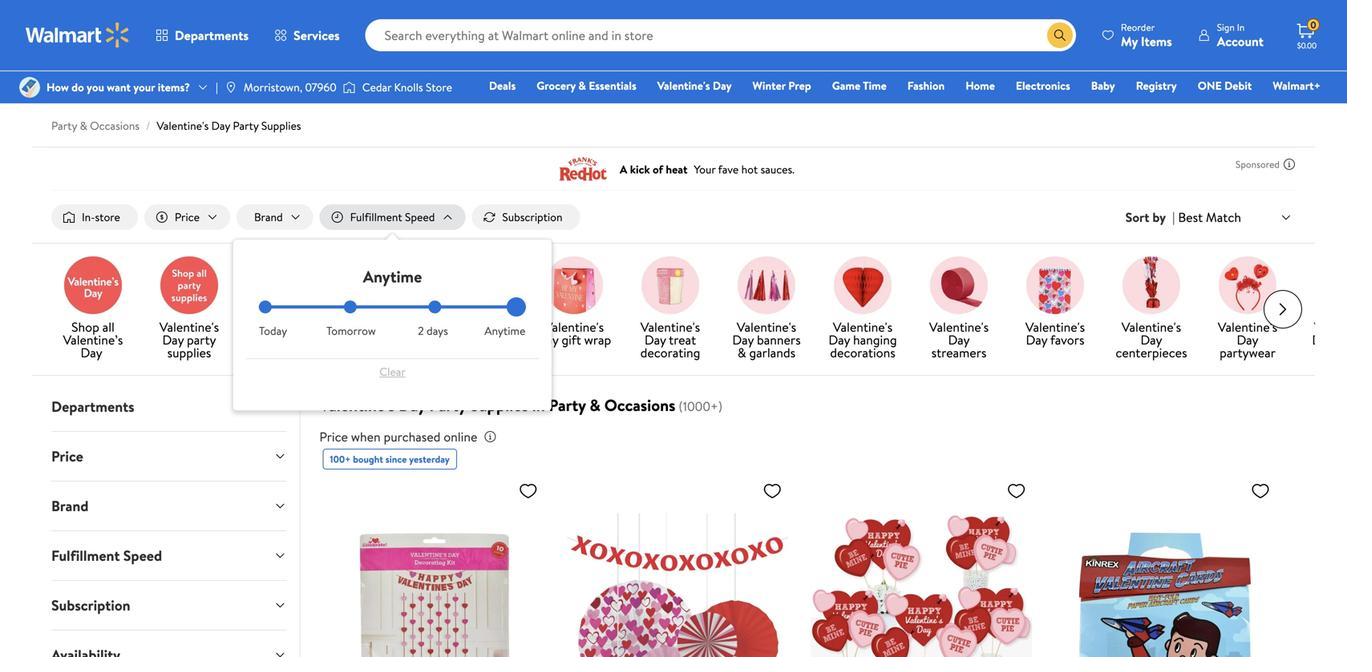 Task type: locate. For each thing, give the bounding box(es) containing it.
valentine's for tableware
[[352, 319, 412, 336]]

best
[[1179, 208, 1203, 226]]

valentine's
[[657, 78, 710, 93], [157, 118, 209, 134], [160, 319, 219, 336], [256, 319, 315, 336], [352, 319, 412, 336], [448, 319, 508, 336], [545, 319, 604, 336], [641, 319, 700, 336], [737, 319, 797, 336], [833, 319, 893, 336], [930, 319, 989, 336], [1026, 319, 1085, 336], [1122, 319, 1182, 336], [1218, 319, 1278, 336], [320, 394, 395, 417]]

1 horizontal spatial supplies
[[470, 394, 528, 417]]

valentine's inside the valentine's day centerpieces
[[1122, 319, 1182, 336]]

| up valentine's day party supplies link
[[216, 79, 218, 95]]

subscription
[[502, 209, 563, 225], [51, 596, 130, 616]]

day inside valentine's day treat decorating
[[645, 331, 666, 349]]

valentine's for party
[[320, 394, 395, 417]]

how do you want your items?
[[47, 79, 190, 95]]

1 horizontal spatial subscription
[[502, 209, 563, 225]]

by
[[1153, 209, 1166, 226]]

Today radio
[[259, 301, 272, 314]]

0 vertical spatial subscription
[[502, 209, 563, 225]]

1 vertical spatial fulfillment speed
[[51, 546, 162, 566]]

0 horizontal spatial fulfillment
[[51, 546, 120, 566]]

0 horizontal spatial price
[[51, 447, 83, 467]]

valentine's inside valentine's day gift wrap
[[545, 319, 604, 336]]

price button up valentine's day party supplies image at the top of the page
[[144, 205, 230, 230]]

0 vertical spatial speed
[[405, 209, 435, 225]]

fulfillment speed up valentine's day tableware "image"
[[350, 209, 435, 225]]

deals link
[[482, 77, 523, 94]]

subscription tab
[[38, 582, 299, 631]]

day for treat
[[645, 331, 666, 349]]

party right in
[[549, 394, 586, 417]]

party down morristown,
[[233, 118, 259, 134]]

party down the how
[[51, 118, 77, 134]]

best match button
[[1175, 207, 1296, 228]]

fulfillment speed up subscription dropdown button
[[51, 546, 162, 566]]

walmart image
[[26, 22, 130, 48]]

1 vertical spatial supplies
[[470, 394, 528, 417]]

fulfillment speed button up valentine's day tableware "image"
[[320, 205, 466, 230]]

store
[[95, 209, 120, 225]]

0 horizontal spatial occasions
[[90, 118, 140, 134]]

& left garlands
[[738, 344, 746, 362]]

departments inside dropdown button
[[51, 397, 134, 417]]

valentine's day cards image
[[449, 257, 507, 314]]

supplies up legal information icon
[[470, 394, 528, 417]]

 image left the how
[[19, 77, 40, 98]]

1 horizontal spatial departments
[[175, 26, 249, 44]]

prep
[[789, 78, 811, 93]]

0 vertical spatial price
[[175, 209, 200, 225]]

0 vertical spatial fulfillment
[[350, 209, 402, 225]]

day inside valentine's day banners & garlands
[[733, 331, 754, 349]]

0 horizontal spatial subscription
[[51, 596, 130, 616]]

legal information image
[[484, 431, 497, 444]]

fulfillment speed inside tab
[[51, 546, 162, 566]]

speed up valentine's day tableware "image"
[[405, 209, 435, 225]]

items?
[[158, 79, 190, 95]]

brand inside tab
[[51, 497, 89, 517]]

valentine's day red and pink happy valentine's day decoration kit, 10 pieces, by way to celebrate image
[[323, 475, 544, 658]]

 image left the cedar
[[343, 79, 356, 95]]

day inside 'valentine's day tableware'
[[371, 331, 393, 349]]

speed up subscription dropdown button
[[123, 546, 162, 566]]

valentine's day gift wrap
[[537, 319, 611, 349]]

valentine's day hanging decorations link
[[821, 257, 905, 363]]

grocery
[[537, 78, 576, 93]]

 image
[[19, 77, 40, 98], [343, 79, 356, 95], [224, 81, 237, 94]]

1 vertical spatial subscription
[[51, 596, 130, 616]]

occasions
[[90, 118, 140, 134], [605, 394, 676, 417]]

day inside valentine's day gift wrap
[[537, 331, 559, 349]]

0 horizontal spatial speed
[[123, 546, 162, 566]]

valentine's up decorating
[[641, 319, 700, 336]]

price button inside sort and filter section element
[[144, 205, 230, 230]]

occasions left the /
[[90, 118, 140, 134]]

brand button up valentine's day balloons image
[[237, 205, 313, 230]]

day for party
[[162, 331, 184, 349]]

day inside the valentine's day partywear
[[1237, 331, 1259, 349]]

valentine's down valentine's day favors image in the right of the page
[[1026, 319, 1085, 336]]

0 horizontal spatial departments
[[51, 397, 134, 417]]

price
[[175, 209, 200, 225], [320, 428, 348, 446], [51, 447, 83, 467]]

departments down valentine's
[[51, 397, 134, 417]]

0 vertical spatial brand
[[254, 209, 283, 225]]

0 vertical spatial |
[[216, 79, 218, 95]]

day for party
[[399, 394, 426, 417]]

valentine's day favors image
[[1027, 257, 1084, 314]]

Search search field
[[365, 19, 1076, 51]]

items
[[1141, 32, 1172, 50]]

fulfillment speed button up subscription dropdown button
[[38, 532, 299, 581]]

1 vertical spatial occasions
[[605, 394, 676, 417]]

tomorrow
[[327, 323, 376, 339]]

valent link
[[1303, 257, 1347, 350]]

1 horizontal spatial fulfillment speed button
[[320, 205, 466, 230]]

day inside 'valentine's day balloons'
[[250, 331, 272, 349]]

valentine's day streamers
[[930, 319, 989, 362]]

valentine's day favors link
[[1014, 257, 1097, 350]]

sign in to add to favorites list, kinrex valentines day paper airplane cards for kids - 36 count image
[[1251, 481, 1270, 501]]

shop all valentine's day
[[63, 319, 123, 362]]

0 horizontal spatial fulfillment speed
[[51, 546, 162, 566]]

in-store
[[82, 209, 120, 225]]

party
[[187, 331, 216, 349]]

0 horizontal spatial supplies
[[261, 118, 301, 134]]

 image for morristown,
[[224, 81, 237, 94]]

valentine's up tableware
[[352, 319, 412, 336]]

& inside valentine's day banners & garlands
[[738, 344, 746, 362]]

electronics
[[1016, 78, 1071, 93]]

how fast do you want your order? option group
[[259, 301, 526, 339]]

0 vertical spatial departments
[[175, 26, 249, 44]]

valentine's for partywear
[[1218, 319, 1278, 336]]

valentine's day centerpieces link
[[1110, 257, 1193, 363]]

in-store button
[[51, 205, 138, 230]]

1 horizontal spatial brand
[[254, 209, 283, 225]]

1 vertical spatial anytime
[[485, 323, 526, 339]]

Anytime radio
[[513, 301, 526, 314]]

fulfillment speed inside sort and filter section element
[[350, 209, 435, 225]]

balloons
[[275, 331, 321, 349]]

valentine's day banners & garlands link
[[725, 257, 808, 363]]

valentine's right the days at the left of page
[[448, 319, 508, 336]]

100+ bought since yesterday
[[330, 453, 450, 466]]

valentine's for cards
[[448, 319, 508, 336]]

0 horizontal spatial brand
[[51, 497, 89, 517]]

clear button
[[259, 359, 526, 385]]

fulfillment speed button
[[320, 205, 466, 230], [38, 532, 299, 581]]

1 vertical spatial brand
[[51, 497, 89, 517]]

day inside valentine's day hanging decorations
[[829, 331, 850, 349]]

1 vertical spatial price
[[320, 428, 348, 446]]

streamers
[[932, 344, 987, 362]]

anytime up the how fast do you want your order? option group
[[363, 266, 422, 288]]

valentine's up centerpieces
[[1122, 319, 1182, 336]]

party & occasions link
[[51, 118, 140, 134]]

valentine's down today option
[[256, 319, 315, 336]]

0 vertical spatial anytime
[[363, 266, 422, 288]]

07960
[[305, 79, 337, 95]]

1 vertical spatial fulfillment speed button
[[38, 532, 299, 581]]

0 horizontal spatial fulfillment speed button
[[38, 532, 299, 581]]

valentine's for party
[[160, 319, 219, 336]]

None range field
[[259, 306, 526, 309]]

1 horizontal spatial anytime
[[485, 323, 526, 339]]

shop all valentine's day image
[[64, 257, 122, 314]]

valentine's day treat decorating link
[[629, 257, 712, 363]]

1 horizontal spatial price
[[175, 209, 200, 225]]

valentine's day streamers image
[[930, 257, 988, 314]]

valentine's for favors
[[1026, 319, 1085, 336]]

best match
[[1179, 208, 1242, 226]]

departments up items?
[[175, 26, 249, 44]]

departments
[[175, 26, 249, 44], [51, 397, 134, 417]]

brand button
[[237, 205, 313, 230], [38, 482, 299, 531]]

winter prep
[[753, 78, 811, 93]]

sign in to add to favorites list, valentine's day red and pink happy valentine's day decoration kit, 10 pieces, by way to celebrate image
[[519, 481, 538, 501]]

valentine's day party supplies link
[[148, 257, 231, 363]]

valent
[[1313, 319, 1347, 349]]

| inside sort and filter section element
[[1173, 209, 1175, 226]]

 image for cedar
[[343, 79, 356, 95]]

subscription inside dropdown button
[[51, 596, 130, 616]]

day inside the valentine's day centerpieces
[[1141, 331, 1163, 349]]

day inside valentine's day streamers
[[948, 331, 970, 349]]

1 vertical spatial |
[[1173, 209, 1175, 226]]

price tab
[[38, 432, 299, 481]]

valentine's right the /
[[157, 118, 209, 134]]

registry
[[1136, 78, 1177, 93]]

& right grocery
[[579, 78, 586, 93]]

game time link
[[825, 77, 894, 94]]

1 vertical spatial departments
[[51, 397, 134, 417]]

2 vertical spatial price
[[51, 447, 83, 467]]

valentine's day partywear image
[[1219, 257, 1277, 314]]

tab
[[38, 631, 299, 658]]

 image up valentine's day party supplies link
[[224, 81, 237, 94]]

valentine's day gift wrap image
[[545, 257, 603, 314]]

kinrex valentines day paper airplane cards for kids - 36 count image
[[1055, 475, 1277, 658]]

1 horizontal spatial |
[[1173, 209, 1175, 226]]

1 vertical spatial speed
[[123, 546, 162, 566]]

valentine's down 'valentine's day gift wrap' image on the top left of page
[[545, 319, 604, 336]]

valentine's day party supplies image
[[160, 257, 218, 314]]

one debit link
[[1191, 77, 1260, 94]]

speed
[[405, 209, 435, 225], [123, 546, 162, 566]]

registry link
[[1129, 77, 1184, 94]]

today
[[259, 323, 287, 339]]

0 vertical spatial price button
[[144, 205, 230, 230]]

winter
[[753, 78, 786, 93]]

cedar knolls store
[[362, 79, 452, 95]]

services
[[294, 26, 340, 44]]

1 horizontal spatial fulfillment speed
[[350, 209, 435, 225]]

day for balloons
[[250, 331, 272, 349]]

valentine's day cards
[[448, 319, 508, 349]]

price when purchased online
[[320, 428, 478, 446]]

0 vertical spatial fulfillment speed
[[350, 209, 435, 225]]

valentine's up decorations
[[833, 319, 893, 336]]

supplies down morristown,
[[261, 118, 301, 134]]

valentine's for gift
[[545, 319, 604, 336]]

valentine's up garlands
[[737, 319, 797, 336]]

valentine's inside 'valentine's day balloons'
[[256, 319, 315, 336]]

day for banners
[[733, 331, 754, 349]]

valentine's day banners & garlands
[[733, 319, 801, 362]]

valentine's day centerpieces image
[[1123, 257, 1181, 314]]

clear
[[380, 364, 406, 380]]

all
[[102, 319, 115, 336]]

1 horizontal spatial speed
[[405, 209, 435, 225]]

day inside valentine's day cards
[[451, 331, 473, 349]]

valentine's up the supplies
[[160, 319, 219, 336]]

Tomorrow radio
[[344, 301, 357, 314]]

valentine's inside valentine's day hanging decorations
[[833, 319, 893, 336]]

price button down departments dropdown button
[[38, 432, 299, 481]]

2 horizontal spatial price
[[320, 428, 348, 446]]

brand button down price tab
[[38, 482, 299, 531]]

1 vertical spatial fulfillment
[[51, 546, 120, 566]]

big dot of happiness conversation hearts - valentine's day party centerpiece sticks - table toppers - set of 15 image
[[811, 475, 1033, 658]]

sign in to add to favorites list, big dot of happiness conversation hearts - valentine's day party centerpiece sticks - table toppers - set of 15 image
[[1007, 481, 1026, 501]]

None radio
[[429, 301, 441, 314]]

&
[[579, 78, 586, 93], [80, 118, 87, 134], [738, 344, 746, 362], [590, 394, 601, 417]]

search icon image
[[1054, 29, 1067, 42]]

& right in
[[590, 394, 601, 417]]

sign in account
[[1217, 20, 1264, 50]]

reorder
[[1121, 20, 1155, 34]]

brand tab
[[38, 482, 299, 531]]

Walmart Site-Wide search field
[[365, 19, 1076, 51]]

& down "do"
[[80, 118, 87, 134]]

valentine's day tableware
[[352, 319, 412, 362]]

occasions left (1000+)
[[605, 394, 676, 417]]

2 horizontal spatial  image
[[343, 79, 356, 95]]

valentine's up when
[[320, 394, 395, 417]]

valentine's up streamers
[[930, 319, 989, 336]]

day inside valentine's day favors
[[1026, 331, 1048, 349]]

party up online
[[429, 394, 466, 417]]

valentine's for banners
[[737, 319, 797, 336]]

party
[[51, 118, 77, 134], [233, 118, 259, 134], [429, 394, 466, 417], [549, 394, 586, 417]]

departments inside popup button
[[175, 26, 249, 44]]

time
[[863, 78, 887, 93]]

valentine's inside valentine's day banners & garlands
[[737, 319, 797, 336]]

day inside valentine's day party supplies
[[162, 331, 184, 349]]

1 horizontal spatial  image
[[224, 81, 237, 94]]

valentine's day cards link
[[436, 257, 520, 350]]

| right by
[[1173, 209, 1175, 226]]

anytime down anytime "option"
[[485, 323, 526, 339]]

supplies
[[167, 344, 211, 362]]

0 vertical spatial occasions
[[90, 118, 140, 134]]

account
[[1217, 32, 1264, 50]]

services button
[[262, 16, 353, 55]]

0 vertical spatial fulfillment speed button
[[320, 205, 466, 230]]

valentine's day xoxo banner and paper fan decor kit by way to celebrate image
[[567, 475, 789, 658]]

valentine's inside valentine's day treat decorating
[[641, 319, 700, 336]]

sort and filter section element
[[32, 192, 1315, 411]]

0 horizontal spatial  image
[[19, 77, 40, 98]]

valentine's for treat
[[641, 319, 700, 336]]

garlands
[[749, 344, 796, 362]]

day inside shop all valentine's day
[[81, 344, 102, 362]]

cards
[[476, 331, 505, 349]]

one debit
[[1198, 78, 1252, 93]]

home
[[966, 78, 995, 93]]

subscription button
[[38, 582, 299, 631]]

1 horizontal spatial fulfillment
[[350, 209, 402, 225]]

1 vertical spatial brand button
[[38, 482, 299, 531]]

valentine's up partywear
[[1218, 319, 1278, 336]]



Task type: vqa. For each thing, say whether or not it's contained in the screenshot.
Not in pickup not available
no



Task type: describe. For each thing, give the bounding box(es) containing it.
price inside tab
[[51, 447, 83, 467]]

match
[[1206, 208, 1242, 226]]

0 horizontal spatial anytime
[[363, 266, 422, 288]]

purchased
[[384, 428, 441, 446]]

ad disclaimer and feedback image
[[1283, 158, 1296, 171]]

subscription button
[[472, 205, 580, 230]]

valentine's day
[[657, 78, 732, 93]]

1 horizontal spatial occasions
[[605, 394, 676, 417]]

valentine's for centerpieces
[[1122, 319, 1182, 336]]

fulfillment speed tab
[[38, 532, 299, 581]]

essentials
[[589, 78, 637, 93]]

valentine's day partywear link
[[1206, 257, 1290, 363]]

tableware
[[355, 344, 409, 362]]

valentine's day treat decorating image
[[642, 257, 699, 314]]

want
[[107, 79, 131, 95]]

sort
[[1126, 209, 1150, 226]]

when
[[351, 428, 381, 446]]

(1000+)
[[679, 398, 723, 416]]

valentine's day balloons link
[[244, 257, 327, 350]]

1 vertical spatial price button
[[38, 432, 299, 481]]

fulfillment inside tab
[[51, 546, 120, 566]]

winter prep link
[[746, 77, 819, 94]]

$0.00
[[1298, 40, 1317, 51]]

valentine's day link
[[650, 77, 739, 94]]

valentine's day centerpieces
[[1116, 319, 1188, 362]]

valentine's day favors
[[1026, 319, 1085, 349]]

100+
[[330, 453, 351, 466]]

valentine's for hanging
[[833, 319, 893, 336]]

day for gift
[[537, 331, 559, 349]]

2
[[418, 323, 424, 339]]

debit
[[1225, 78, 1252, 93]]

sign
[[1217, 20, 1235, 34]]

decorations
[[830, 344, 896, 362]]

shop
[[71, 319, 99, 336]]

grocery & essentials link
[[530, 77, 644, 94]]

day for tableware
[[371, 331, 393, 349]]

price inside sort and filter section element
[[175, 209, 200, 225]]

since
[[386, 453, 407, 466]]

2 days
[[418, 323, 448, 339]]

shop all valentine's day link
[[51, 257, 135, 363]]

day for streamers
[[948, 331, 970, 349]]

0
[[1311, 18, 1317, 32]]

subscription inside button
[[502, 209, 563, 225]]

valentine's day balloons
[[250, 319, 321, 349]]

valentine's day banners & garlands image
[[738, 257, 796, 314]]

departments button
[[38, 383, 299, 432]]

you
[[87, 79, 104, 95]]

valentine's day tableware link
[[340, 257, 423, 363]]

grocery & essentials
[[537, 78, 637, 93]]

fulfillment inside sort and filter section element
[[350, 209, 402, 225]]

speed inside sort and filter section element
[[405, 209, 435, 225]]

valentine's for balloons
[[256, 319, 315, 336]]

departments tab
[[38, 383, 299, 432]]

/
[[146, 118, 150, 134]]

knolls
[[394, 79, 423, 95]]

party & occasions / valentine's day party supplies
[[51, 118, 301, 134]]

valentine's down search search box
[[657, 78, 710, 93]]

baby link
[[1084, 77, 1123, 94]]

day for centerpieces
[[1141, 331, 1163, 349]]

fulfillment speed button inside sort and filter section element
[[320, 205, 466, 230]]

walmart+ link
[[1266, 77, 1328, 94]]

day for hanging
[[829, 331, 850, 349]]

days
[[427, 323, 448, 339]]

electronics link
[[1009, 77, 1078, 94]]

do
[[72, 79, 84, 95]]

valentine's day partywear
[[1218, 319, 1278, 362]]

speed inside tab
[[123, 546, 162, 566]]

next slide for chipmodulewithimages list image
[[1264, 290, 1303, 329]]

game time
[[832, 78, 887, 93]]

my
[[1121, 32, 1138, 50]]

hanging
[[853, 331, 897, 349]]

anytime inside the how fast do you want your order? option group
[[485, 323, 526, 339]]

banners
[[757, 331, 801, 349]]

valentine's day hanging decorations
[[829, 319, 897, 362]]

favors
[[1051, 331, 1085, 349]]

gift
[[562, 331, 581, 349]]

none range field inside sort and filter section element
[[259, 306, 526, 309]]

bought
[[353, 453, 383, 466]]

home link
[[959, 77, 1003, 94]]

cedar
[[362, 79, 392, 95]]

valentine's day treat decorating
[[641, 319, 701, 362]]

deals
[[489, 78, 516, 93]]

one
[[1198, 78, 1222, 93]]

yesterday
[[409, 453, 450, 466]]

sponsored
[[1236, 158, 1280, 171]]

day for partywear
[[1237, 331, 1259, 349]]

departments button
[[143, 16, 262, 55]]

0 vertical spatial brand button
[[237, 205, 313, 230]]

game
[[832, 78, 861, 93]]

0 vertical spatial supplies
[[261, 118, 301, 134]]

in-
[[82, 209, 95, 225]]

day for favors
[[1026, 331, 1048, 349]]

 image for how
[[19, 77, 40, 98]]

valentine's day hanging decorations image
[[834, 257, 892, 314]]

how
[[47, 79, 69, 95]]

valentine's
[[63, 331, 123, 349]]

reorder my items
[[1121, 20, 1172, 50]]

valentine's day tableware image
[[353, 257, 411, 314]]

morristown, 07960
[[244, 79, 337, 95]]

sign in to add to favorites list, valentine's day xoxo banner and paper fan decor kit by way to celebrate image
[[763, 481, 782, 501]]

fashion
[[908, 78, 945, 93]]

day for cards
[[451, 331, 473, 349]]

valentine's day balloons image
[[257, 257, 314, 314]]

valentine's day party supplies link
[[157, 118, 301, 134]]

day inside "valentine's day" link
[[713, 78, 732, 93]]

0 horizontal spatial |
[[216, 79, 218, 95]]

wrap
[[584, 331, 611, 349]]

in
[[1237, 20, 1245, 34]]

valentine's for streamers
[[930, 319, 989, 336]]

valentine's day streamers link
[[918, 257, 1001, 363]]

brand inside sort and filter section element
[[254, 209, 283, 225]]

morristown,
[[244, 79, 302, 95]]

walmart+
[[1273, 78, 1321, 93]]



